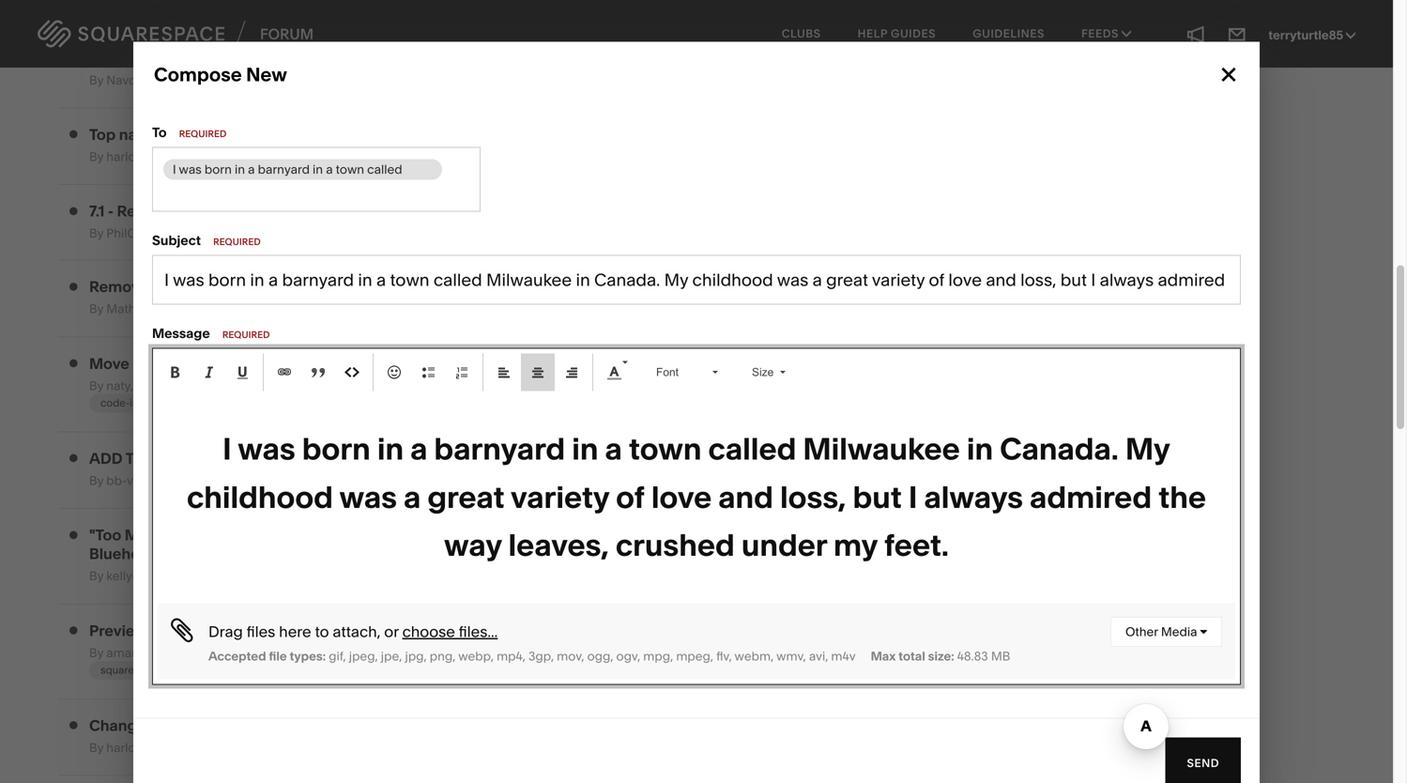 Task type: locate. For each thing, give the bounding box(es) containing it.
0 vertical spatial site
[[269, 302, 290, 317]]

location
[[447, 354, 506, 373]]

0 vertical spatial 7 hours ago link
[[719, 556, 785, 571]]

styles for remove white line/space under footer
[[348, 302, 382, 317]]

0 vertical spatial i
[[223, 431, 232, 467]]

1 vertical spatial 17
[[603, 653, 614, 668]]

1 down the sido
[[719, 298, 723, 313]]

caret down image for feeds
[[1123, 28, 1132, 39]]

2 harlowbogie from the top
[[106, 741, 179, 756]]

7.1 - reducing spacing between sections link
[[89, 202, 381, 220]]

1
[[165, 73, 170, 88], [185, 149, 190, 164], [719, 298, 723, 313], [612, 540, 617, 555]]

injection
[[130, 397, 172, 409]]

button right link image
[[300, 354, 348, 373]]

site for 7.1
[[279, 646, 301, 661]]

and down called
[[719, 479, 774, 516]]

48.83
[[958, 649, 989, 664]]

7.1
[[89, 202, 105, 220], [241, 622, 256, 640], [277, 664, 287, 677]]

1 vertical spatial was
[[340, 479, 397, 516]]

0 vertical spatial harlowbogie
[[106, 149, 179, 164]]

subject
[[152, 232, 201, 248]]

add the second announcement bar
[[89, 449, 393, 468]]

send
[[1188, 756, 1220, 770]]

0 vertical spatial august
[[204, 226, 245, 241]]

caret down image inside other media button
[[1201, 626, 1208, 638]]

2 vertical spatial go to first unread post image
[[70, 721, 78, 730]]

0 vertical spatial of
[[616, 479, 645, 516]]

site design & styles link down born at the bottom of page
[[285, 473, 399, 488]]

2 go to first unread post image from the top
[[70, 626, 78, 635]]

to
[[243, 354, 258, 373], [352, 354, 367, 373], [315, 623, 329, 641]]

design for footer
[[293, 302, 334, 317]]

by down add
[[89, 473, 103, 488]]

0 vertical spatial styles
[[348, 302, 382, 317]]

vc right bb vc image
[[739, 453, 752, 468]]

1 horizontal spatial pm
[[250, 473, 269, 488]]

2 ziggy image from the top
[[672, 633, 709, 671]]

1 vertical spatial 7
[[719, 556, 725, 571]]

2 vertical spatial replies
[[610, 454, 649, 469]]

harlowbogie inside the change one instance of button hover color by harlowbogie
[[106, 741, 179, 756]]

naty up code-
[[106, 378, 130, 393]]

footer down sections
[[321, 278, 365, 296]]

1 vertical spatial vc
[[127, 473, 140, 488]]

august
[[204, 226, 245, 241], [197, 302, 239, 317]]

a up 'transfer'
[[404, 479, 421, 516]]

font button
[[642, 353, 729, 391]]

great
[[428, 479, 505, 516]]

pm right 09:26
[[250, 473, 269, 488]]

5 by from the top
[[89, 378, 103, 393]]

go to first unread post image for 7.1 - reducing spacing between sections
[[70, 206, 78, 216]]

change
[[89, 717, 146, 735]]

vc down the
[[127, 473, 140, 488]]

at inside move booqable "add to cart" button to a different location by naty , friday at 12:23  pm in pages & content code-injection
[[174, 378, 185, 393]]

content inside button on header page get hidden under mobile tray by navdeep , 1 hour ago in pages & content
[[290, 73, 336, 88]]

hour down header
[[173, 73, 199, 88]]

"add
[[206, 354, 240, 373]]

site design & styles link up move booqable "add to cart" button to a different location link
[[269, 302, 382, 317]]

go to first unread post image for "too many redirects" error with domain transfer from bluehost
[[70, 530, 78, 540]]

09:26
[[215, 473, 247, 488]]

by inside the change one instance of button hover color by harlowbogie
[[89, 741, 103, 756]]

1 vertical spatial harlowbogie link
[[106, 741, 179, 756]]

in inside move booqable "add to cart" button to a different location by naty , friday at 12:23  pm in pages & content code-injection
[[241, 378, 252, 393]]

1 horizontal spatial at
[[202, 473, 212, 488]]

1 go to first unread post image from the top
[[70, 206, 78, 216]]

hour
[[173, 73, 199, 88], [193, 149, 219, 164], [726, 298, 753, 313]]

required down 7.1 - reducing spacing between sections link
[[213, 236, 261, 247]]

admired
[[1030, 479, 1153, 516]]

in down styling
[[247, 149, 258, 164]]

by left navdeep
[[89, 73, 103, 88]]

& inside move booqable "add to cart" button to a different location by naty , friday at 12:23  pm in pages & content code-injection
[[293, 378, 301, 393]]

many
[[125, 526, 165, 544]]

to for attach,
[[315, 623, 329, 641]]

&
[[279, 73, 287, 88], [337, 302, 345, 317], [293, 378, 301, 393], [353, 473, 362, 488], [347, 646, 355, 661]]

None text field
[[152, 255, 1242, 305]]

in right italic (⌘+i) icon
[[241, 378, 252, 393]]

tray
[[436, 49, 464, 67]]

1 horizontal spatial bb-
[[719, 453, 739, 468]]

squarespace-7.1 link
[[198, 661, 298, 680]]

footer
[[321, 278, 365, 296], [405, 302, 435, 314]]

add the second announcement bar link
[[89, 449, 393, 468]]

caret down image
[[1123, 28, 1132, 39], [1201, 626, 1208, 638]]

site design & styles link down looks
[[279, 646, 393, 661]]

pages inside button on header page get hidden under mobile tray by navdeep , 1 hour ago in pages & content
[[240, 73, 276, 88]]

code-injection link
[[89, 394, 183, 413]]

1 vertical spatial under
[[274, 278, 317, 296]]

site design & styles link
[[269, 302, 382, 317], [285, 473, 399, 488], [279, 646, 393, 661]]

7 by from the top
[[89, 569, 103, 584]]

1 harlowbogie link from the top
[[106, 149, 179, 164]]

other media button
[[1111, 617, 1223, 647]]

4 views from the top
[[616, 653, 649, 668]]

accepted
[[209, 649, 266, 664]]

ziggy image for "too many redirects" error with domain transfer from bluehost
[[672, 538, 709, 575]]

0 horizontal spatial caret down image
[[1123, 28, 1132, 39]]

pm inside move booqable "add to cart" button to a different location by naty , friday at 12:23  pm in pages & content code-injection
[[220, 378, 238, 393]]

2 vertical spatial 7.1
[[277, 664, 287, 677]]

2 vertical spatial 7
[[719, 651, 725, 666]]

harlowbogie down one
[[106, 741, 179, 756]]

styling
[[243, 125, 292, 144]]

0 horizontal spatial 17
[[241, 302, 252, 317]]

go to first unread post image
[[70, 206, 78, 216], [70, 626, 78, 635], [70, 721, 78, 730]]

& right link image
[[293, 378, 301, 393]]

0 horizontal spatial to
[[243, 354, 258, 373]]

navigation up sections
[[322, 149, 372, 162]]

1 down header
[[165, 73, 170, 88]]

caret down image for other media
[[1201, 626, 1208, 638]]

1 vertical spatial go to first unread post image
[[70, 626, 78, 635]]

0 horizontal spatial footer
[[321, 278, 365, 296]]

button up navdeep link
[[89, 49, 137, 67]]

None field
[[152, 147, 481, 212]]

views down the reply
[[616, 558, 649, 573]]

7 down ziggy "link"
[[719, 556, 725, 571]]

1 vertical spatial styles
[[364, 473, 399, 488]]

under left mobile
[[338, 49, 380, 67]]

1 ziggy image from the top
[[672, 538, 709, 575]]

naty link left size
[[719, 367, 743, 382]]

in right born at the bottom of page
[[377, 431, 404, 467]]

2 replies
[[600, 368, 649, 383]]

replies inside "6 replies views"
[[610, 454, 649, 469]]

caret down image left bell icon
[[1123, 28, 1132, 39]]

childhood
[[187, 479, 333, 516]]

hover up the by harlowbogie , 1 hour ago in blocks
[[199, 125, 240, 144]]

1 7 from the top
[[719, 470, 725, 485]]

at left 12:23 at the left of page
[[174, 378, 185, 393]]

to for cart"
[[243, 354, 258, 373]]

3gp,
[[529, 649, 554, 664]]

bell image
[[1186, 23, 1207, 44]]

0 horizontal spatial navigation
[[119, 125, 195, 144]]

1 vertical spatial button
[[300, 354, 348, 373]]

option
[[163, 159, 442, 180]]

and inside i was born in a barnyard in a town called milwaukee in canada. my childhood was a great variety of love and loss, but i always admired the way leaves, crushed under my feet.
[[719, 479, 774, 516]]

at left 09:26
[[202, 473, 212, 488]]

go to first unread post image left "too
[[70, 530, 78, 540]]

harlowbogie link down one
[[106, 741, 179, 756]]

, inside 7.1 - reducing spacing between sections by philcorleyphoto , august 19, 2020
[[199, 226, 202, 241]]

ziggy image for previewed my site in 7.1 and it looks really wonky.
[[672, 633, 709, 671]]

1 vertical spatial ziggy image
[[672, 633, 709, 671]]

1 horizontal spatial to
[[315, 623, 329, 641]]

7.1 down file
[[277, 664, 287, 677]]

1 vertical spatial i
[[909, 479, 918, 516]]

3 replies from the top
[[610, 454, 649, 469]]

pages & content link down move booqable "add to cart" button to a different location link
[[255, 378, 350, 393]]

1 squarespace- from the left
[[101, 664, 168, 677]]

but
[[853, 479, 903, 516]]

1 views from the top
[[616, 300, 649, 315]]

2 horizontal spatial to
[[352, 354, 367, 373]]

toolbar
[[158, 353, 801, 391]]

1 vertical spatial site design & styles link
[[285, 473, 399, 488]]

hidden
[[284, 49, 334, 67]]

-
[[108, 202, 114, 220]]

views inside 1 reply 13 views
[[616, 558, 649, 573]]

1 horizontal spatial hover
[[315, 717, 356, 735]]

go to first unread post image for move booqable "add to cart" button to a different location
[[70, 359, 78, 368]]

0 vertical spatial bb-vc link
[[719, 453, 752, 468]]

of right the instance
[[246, 717, 260, 735]]

here
[[279, 623, 311, 641]]

0 vertical spatial pages & content link
[[240, 73, 336, 88]]

pm down "add
[[220, 378, 238, 393]]

size:
[[929, 649, 955, 664]]

to
[[152, 124, 167, 140]]

mathias654321
[[106, 302, 192, 317]]

7 hours ago link down ziggy "link"
[[719, 556, 785, 571]]

in left 6
[[572, 431, 599, 467]]

0 vertical spatial was
[[238, 431, 296, 467]]

1 vertical spatial replies
[[610, 368, 649, 383]]

add
[[89, 449, 123, 468]]

one
[[149, 717, 177, 735]]

help guides link
[[841, 9, 953, 58]]

1 vertical spatial hover
[[315, 717, 356, 735]]

go to first unread post image left add
[[70, 454, 78, 463]]

1 vertical spatial pages
[[255, 378, 290, 393]]

7 right bb vc image
[[719, 470, 725, 485]]

replies right 8
[[610, 282, 649, 297]]

design down looks
[[304, 646, 345, 661]]

0 vertical spatial 7.1
[[89, 202, 105, 220]]

2020
[[266, 226, 295, 241]]

by down change
[[89, 741, 103, 756]]

1 horizontal spatial navigation
[[322, 149, 372, 162]]

Enter your text; hold cmd and right click for more options text field
[[158, 391, 1236, 604]]

ogg,
[[588, 649, 614, 664]]

1 horizontal spatial my
[[834, 527, 878, 564]]

0 horizontal spatial of
[[246, 717, 260, 735]]

2 7 from the top
[[719, 556, 725, 571]]

bb-vc link right bb vc image
[[719, 453, 752, 468]]

send button
[[1166, 738, 1242, 783]]

vc inside bb-vc 7 hours ago
[[739, 453, 752, 468]]

0 horizontal spatial naty
[[106, 378, 130, 393]]

0 vertical spatial bb-
[[719, 453, 739, 468]]

ago inside bb-vc 7 hours ago
[[763, 470, 785, 485]]

0 vertical spatial button
[[89, 49, 137, 67]]

required down by mathias654321 , august 17 in site design & styles
[[222, 329, 270, 340]]

go to first unread post image left top
[[70, 130, 78, 139]]

ago down page
[[202, 73, 224, 88]]

0 horizontal spatial bb-vc link
[[106, 473, 140, 488]]

2 views from the top
[[616, 472, 649, 487]]

8 by from the top
[[89, 646, 103, 661]]

1 vertical spatial required
[[213, 236, 261, 247]]

squarespace- for 7.0
[[101, 664, 168, 677]]

0 horizontal spatial 7.1
[[89, 202, 105, 220]]

7 right mpeg,
[[719, 651, 725, 666]]

caret down image inside feeds link
[[1123, 28, 1132, 39]]

instance
[[180, 717, 242, 735]]

a left emoji icon
[[370, 354, 378, 373]]

0 vertical spatial required
[[179, 128, 227, 139]]

pm
[[220, 378, 238, 393], [250, 473, 269, 488]]

design down born at the bottom of page
[[310, 473, 351, 488]]

content inside move booqable "add to cart" button to a different location by naty , friday at 12:23  pm in pages & content code-injection
[[304, 378, 350, 393]]

5 go to first unread post image from the top
[[70, 530, 78, 540]]

pages & content link down button on header page get hidden under mobile tray link
[[240, 73, 336, 88]]

go to first unread post image for previewed my site in 7.1 and it looks really wonky.
[[70, 626, 78, 635]]

9 by from the top
[[89, 741, 103, 756]]

0 vertical spatial hour
[[173, 73, 199, 88]]

×
[[1220, 55, 1239, 94]]

message
[[152, 325, 210, 341]]

naty left size
[[719, 367, 743, 382]]

0 horizontal spatial my
[[169, 622, 191, 640]]

1 horizontal spatial vc
[[739, 453, 752, 468]]

4 go to first unread post image from the top
[[70, 454, 78, 463]]

media
[[1162, 624, 1198, 639]]

replies right 2 at the top of page
[[610, 368, 649, 383]]

0 vertical spatial go to first unread post image
[[70, 206, 78, 216]]

0 horizontal spatial hover
[[199, 125, 240, 144]]

2 vertical spatial design
[[304, 646, 345, 661]]

other
[[1126, 624, 1159, 639]]

august down remove white line/space under footer link at top left
[[197, 302, 239, 317]]

ziggy image
[[672, 538, 709, 575], [672, 633, 709, 671]]

go to first unread post image left remove
[[70, 282, 78, 291]]

0 vertical spatial my
[[834, 527, 878, 564]]

1 horizontal spatial bb-vc link
[[719, 453, 752, 468]]

0 vertical spatial 7
[[719, 470, 725, 485]]

of inside i was born in a barnyard in a town called milwaukee in canada. my childhood was a great variety of love and loss, but i always admired the way leaves, crushed under my feet.
[[616, 479, 645, 516]]

bold (⌘+b) image
[[167, 365, 182, 380]]

ago down loss,
[[763, 556, 785, 571]]

by harlowbogie , 1 hour ago in blocks
[[89, 149, 299, 164]]

button on header page get hidden under mobile tray link
[[89, 49, 464, 67]]

go to first unread post image
[[70, 130, 78, 139], [70, 282, 78, 291], [70, 359, 78, 368], [70, 454, 78, 463], [70, 530, 78, 540]]

, inside move booqable "add to cart" button to a different location by naty , friday at 12:23  pm in pages & content code-injection
[[130, 378, 133, 393]]

& down button on header page get hidden under mobile tray link
[[279, 73, 287, 88]]

0 vertical spatial hover
[[199, 125, 240, 144]]

0 vertical spatial at
[[174, 378, 185, 393]]

2 replies from the top
[[610, 368, 649, 383]]

ziggy image left ziggy
[[672, 538, 709, 575]]

kellyetz
[[106, 569, 150, 584]]

in inside button on header page get hidden under mobile tray by navdeep , 1 hour ago in pages & content
[[227, 73, 237, 88]]

1 replies from the top
[[610, 282, 649, 297]]

views down town
[[616, 472, 649, 487]]

bb- inside bb-vc 7 hours ago
[[719, 453, 739, 468]]

ago
[[202, 73, 224, 88], [222, 149, 244, 164], [756, 298, 778, 313], [763, 470, 785, 485], [763, 556, 785, 571], [241, 646, 263, 661], [763, 651, 785, 666]]

philcorleyphoto link
[[106, 226, 199, 241]]

17 views
[[603, 653, 649, 668]]

0 vertical spatial caret down image
[[1123, 28, 1132, 39]]

change one instance of button hover color by harlowbogie
[[89, 717, 397, 756]]

sido image
[[672, 280, 709, 317]]

2 vertical spatial hour
[[726, 298, 753, 313]]

,
[[159, 73, 162, 88], [179, 149, 182, 164], [199, 226, 202, 241], [192, 302, 195, 317], [130, 378, 133, 393], [150, 569, 152, 584]]

friday
[[136, 378, 171, 393]]

design
[[293, 302, 334, 317], [310, 473, 351, 488], [304, 646, 345, 661]]

by up code-
[[89, 378, 103, 393]]

hover left color
[[315, 717, 356, 735]]

insert/remove numbered list image
[[455, 365, 470, 380]]

ziggy image left flv,
[[672, 633, 709, 671]]

to right 'here'
[[315, 623, 329, 641]]

hours inside ziggy 7 hours ago
[[727, 556, 760, 571]]

line/space
[[195, 278, 271, 296]]

different
[[382, 354, 444, 373]]

ago down styling
[[222, 149, 244, 164]]

in down page
[[227, 73, 237, 88]]

2 squarespace- from the left
[[209, 664, 277, 677]]

0 vertical spatial pm
[[220, 378, 238, 393]]

design for 7.1
[[304, 646, 345, 661]]

1 vertical spatial 7 hours ago link
[[719, 651, 785, 666]]

go to first unread post image for top navigation hover styling
[[70, 130, 78, 139]]

6 by from the top
[[89, 473, 103, 488]]

3 views from the top
[[616, 558, 649, 573]]

0 vertical spatial replies
[[610, 282, 649, 297]]

go to first unread post image left "move"
[[70, 359, 78, 368]]

a right bar
[[411, 431, 428, 467]]

it
[[290, 622, 300, 640]]

required up the by harlowbogie , 1 hour ago in blocks
[[179, 128, 227, 139]]

color
[[360, 717, 397, 735]]

1 horizontal spatial squarespace-
[[209, 664, 277, 677]]

1 horizontal spatial and
[[719, 479, 774, 516]]

previewed my site in 7.1 and it looks really wonky. link
[[89, 622, 439, 640]]

hour down top navigation hover styling link
[[193, 149, 219, 164]]

under
[[338, 49, 380, 67], [274, 278, 317, 296], [742, 527, 827, 564]]

1 horizontal spatial of
[[616, 479, 645, 516]]

17 down line/space
[[241, 302, 252, 317]]

1 vertical spatial navigation
[[322, 149, 372, 162]]

by inside button on header page get hidden under mobile tray by navdeep , 1 hour ago in pages & content
[[89, 73, 103, 88]]

bb-vc link down the
[[106, 473, 140, 488]]

harlowbogie link
[[106, 149, 179, 164], [106, 741, 179, 756]]

guidelines link
[[956, 9, 1062, 58]]

navigation up the by harlowbogie , 1 hour ago in blocks
[[119, 125, 195, 144]]

to left emoji icon
[[352, 354, 367, 373]]

1 by from the top
[[89, 73, 103, 88]]

0 vertical spatial site design & styles link
[[269, 302, 382, 317]]

pages & content link for hidden
[[240, 73, 336, 88]]

2 go to first unread post image from the top
[[70, 282, 78, 291]]

2 vertical spatial required
[[222, 329, 270, 340]]

2 vertical spatial site design & styles link
[[279, 646, 393, 661]]

content down move booqable "add to cart" button to a different location link
[[304, 378, 350, 393]]

2 horizontal spatial 7.1
[[277, 664, 287, 677]]

amandaclairef link
[[106, 646, 189, 661]]

2 horizontal spatial under
[[742, 527, 827, 564]]

0 horizontal spatial vc
[[127, 473, 140, 488]]

3 go to first unread post image from the top
[[70, 721, 78, 730]]

site down announcement
[[285, 473, 307, 488]]

0 horizontal spatial bb-
[[106, 473, 127, 488]]

to right "add
[[243, 354, 258, 373]]

go to first unread post image for remove white line/space under footer
[[70, 282, 78, 291]]

italic (⌘+i) image
[[201, 365, 216, 380]]

content down the hidden at left top
[[290, 73, 336, 88]]

1 go to first unread post image from the top
[[70, 130, 78, 139]]

of inside the change one instance of button hover color by harlowbogie
[[246, 717, 260, 735]]

0 vertical spatial and
[[719, 479, 774, 516]]

0 vertical spatial vc
[[739, 453, 752, 468]]

1 horizontal spatial 17
[[603, 653, 614, 668]]

button down squarespace-7.1 link in the left bottom of the page
[[263, 717, 312, 735]]

by down top
[[89, 149, 103, 164]]

0 horizontal spatial pm
[[220, 378, 238, 393]]

webp,
[[459, 649, 494, 664]]

naty
[[719, 367, 743, 382], [106, 378, 130, 393]]

caret down image right the media
[[1201, 626, 1208, 638]]

remove white line/space under footer
[[89, 278, 365, 296]]

1 vertical spatial pages & content link
[[255, 378, 350, 393]]

design up move booqable "add to cart" button to a different location link
[[293, 302, 334, 317]]

compose
[[154, 63, 242, 86]]

crushed
[[616, 527, 735, 564]]

announcement
[[226, 449, 358, 468]]

site down line/space
[[269, 302, 290, 317]]

drag
[[209, 623, 243, 641]]

the
[[1159, 479, 1207, 516]]

styles down bar
[[364, 473, 399, 488]]

my
[[834, 527, 878, 564], [169, 622, 191, 640]]

1 horizontal spatial caret down image
[[1201, 626, 1208, 638]]

replies inside 8 replies 1.1k views
[[610, 282, 649, 297]]

quote image
[[311, 365, 326, 380]]

0 horizontal spatial at
[[174, 378, 185, 393]]

3 go to first unread post image from the top
[[70, 359, 78, 368]]

, inside "too many redirects" error with domain transfer from bluehost by kellyetz ,
[[150, 569, 152, 584]]

0 vertical spatial under
[[338, 49, 380, 67]]

bb-
[[719, 453, 739, 468], [106, 473, 127, 488]]

feeds
[[1082, 27, 1123, 40]]

button inside move booqable "add to cart" button to a different location by naty , friday at 12:23  pm in pages & content code-injection
[[300, 354, 348, 373]]

ago up size
[[756, 298, 778, 313]]

squarespace- down 'accepted'
[[209, 664, 277, 677]]

styles for previewed my site in 7.1 and it looks really wonky.
[[358, 646, 393, 661]]

1 horizontal spatial was
[[340, 479, 397, 516]]

3 by from the top
[[89, 226, 103, 241]]

17 left ogv,
[[603, 653, 614, 668]]

blocks link
[[260, 149, 299, 164]]

code image
[[345, 365, 360, 380]]

emoji image
[[387, 365, 402, 380]]

0 vertical spatial ziggy image
[[672, 538, 709, 575]]

bb- right bb vc image
[[719, 453, 739, 468]]

required for message
[[222, 329, 270, 340]]

my left site on the left bottom
[[169, 622, 191, 640]]



Task type: describe. For each thing, give the bounding box(es) containing it.
7 inside ziggy 7 hours ago
[[719, 556, 725, 571]]

the
[[126, 449, 155, 468]]

1 inside 1 reply 13 views
[[612, 540, 617, 555]]

0 vertical spatial footer
[[321, 278, 365, 296]]

button inside the change one instance of button hover color by harlowbogie
[[263, 717, 312, 735]]

1 vertical spatial my
[[169, 622, 191, 640]]

underline (⌘+u) image
[[235, 365, 250, 380]]

13
[[602, 558, 614, 573]]

terryturtle85 link
[[1269, 28, 1356, 43]]

0 vertical spatial 17
[[241, 302, 252, 317]]

replies for remove white line/space under footer
[[610, 282, 649, 297]]

hour inside sido 1 hour ago
[[726, 298, 753, 313]]

bluehost
[[89, 545, 154, 563]]

by inside move booqable "add to cart" button to a different location by naty , friday at 12:23  pm in pages & content code-injection
[[89, 378, 103, 393]]

9
[[195, 646, 202, 661]]

or
[[384, 623, 399, 641]]

toolbar containing font
[[158, 353, 801, 391]]

navigation link
[[310, 147, 384, 165]]

in up the always
[[967, 431, 994, 467]]

new
[[246, 63, 287, 86]]

by inside "too many redirects" error with domain transfer from bluehost by kellyetz ,
[[89, 569, 103, 584]]

mobile
[[383, 49, 433, 67]]

compose new
[[154, 63, 287, 86]]

6
[[600, 454, 607, 469]]

under inside button on header page get hidden under mobile tray by navdeep , 1 hour ago in pages & content
[[338, 49, 380, 67]]

19,
[[248, 226, 263, 241]]

mb
[[992, 649, 1011, 664]]

1 vertical spatial site
[[285, 473, 307, 488]]

"too many redirects" error with domain transfer from bluehost link
[[89, 526, 479, 563]]

0 vertical spatial navigation
[[119, 125, 195, 144]]

a inside move booqable "add to cart" button to a different location by naty , friday at 12:23  pm in pages & content code-injection
[[370, 354, 378, 373]]

my
[[1126, 431, 1171, 467]]

1 vertical spatial 7.1
[[241, 622, 256, 640]]

ago left the "avi,"
[[763, 651, 785, 666]]

1 vertical spatial bb-
[[106, 473, 127, 488]]

envelope image
[[1228, 23, 1248, 44]]

go to first unread post image for add the second announcement bar
[[70, 454, 78, 463]]

called
[[709, 431, 797, 467]]

navigation inside navigation link
[[322, 149, 372, 162]]

button inside button on header page get hidden under mobile tray by navdeep , 1 hour ago in pages & content
[[89, 49, 137, 67]]

size
[[752, 366, 774, 378]]

& inside button on header page get hidden under mobile tray by navdeep , 1 hour ago in pages & content
[[279, 73, 287, 88]]

7.0
[[168, 664, 180, 677]]

align right image
[[564, 365, 580, 380]]

mov,
[[557, 649, 585, 664]]

1 inside sido 1 hour ago
[[719, 298, 723, 313]]

1 vertical spatial bb-vc link
[[106, 473, 140, 488]]

ago inside button on header page get hidden under mobile tray by navdeep , 1 hour ago in pages & content
[[202, 73, 224, 88]]

in down announcement
[[272, 473, 282, 488]]

ziggy 7 hours ago
[[719, 539, 785, 571]]

site for footer
[[269, 302, 290, 317]]

under inside i was born in a barnyard in a town called milwaukee in canada. my childhood was a great variety of love and loss, but i always admired the way leaves, crushed under my feet.
[[742, 527, 827, 564]]

7 hours ago
[[719, 651, 785, 666]]

& right gif,
[[347, 646, 355, 661]]

insert/remove bulleted list image
[[421, 365, 436, 380]]

naty inside move booqable "add to cart" button to a different location by naty , friday at 12:23  pm in pages & content code-injection
[[106, 378, 130, 393]]

top navigation hover styling
[[89, 125, 292, 144]]

0 horizontal spatial was
[[238, 431, 296, 467]]

0 horizontal spatial naty link
[[106, 378, 130, 393]]

header
[[162, 49, 213, 67]]

required for to
[[179, 128, 227, 139]]

flv,
[[717, 649, 732, 664]]

1 7 hours ago link from the top
[[719, 556, 785, 571]]

7 inside bb-vc 7 hours ago
[[719, 470, 725, 485]]

hours down drag
[[205, 646, 238, 661]]

mp4,
[[497, 649, 526, 664]]

go to first unread post image for change one instance of button hover color
[[70, 721, 78, 730]]

m4v
[[832, 649, 856, 664]]

views inside "6 replies views"
[[616, 472, 649, 487]]

in right site on the left bottom
[[224, 622, 238, 640]]

ago up squarespace-7.1 at bottom
[[241, 646, 263, 661]]

feet.
[[885, 527, 950, 564]]

7.1 inside 7.1 - reducing spacing between sections by philcorleyphoto , august 19, 2020
[[89, 202, 105, 220]]

previewed
[[89, 622, 166, 640]]

12:23
[[188, 378, 217, 393]]

bb vc image
[[672, 452, 709, 489]]

max
[[871, 649, 896, 664]]

2
[[600, 368, 607, 383]]

1 vertical spatial august
[[197, 302, 239, 317]]

naty image
[[672, 366, 709, 403]]

align left image
[[497, 365, 512, 380]]

ago inside sido 1 hour ago
[[756, 298, 778, 313]]

site design & styles link for bar
[[285, 473, 399, 488]]

squarespace- for 7.1
[[209, 664, 277, 677]]

milwaukee
[[803, 431, 961, 467]]

site design & styles link for 7.1
[[279, 646, 393, 661]]

1 hour ago link
[[719, 298, 778, 313]]

pages & content link for button
[[255, 378, 350, 393]]

site design & styles link for footer
[[269, 302, 382, 317]]

"too many redirects" error with domain transfer from bluehost by kellyetz ,
[[89, 526, 479, 584]]

hour inside button on header page get hidden under mobile tray by navdeep , 1 hour ago in pages & content
[[173, 73, 199, 88]]

redirects"
[[168, 526, 243, 544]]

replies for add the second announcement bar
[[610, 454, 649, 469]]

total
[[899, 649, 926, 664]]

navdeep link
[[106, 73, 159, 88]]

on
[[140, 49, 159, 67]]

loss,
[[780, 479, 847, 516]]

in down previewed my site in 7.1 and it looks really wonky. link
[[266, 646, 276, 661]]

views inside 8 replies 1.1k views
[[616, 300, 649, 315]]

drag files here to attach, or choose files...
[[209, 623, 498, 641]]

1.1k
[[596, 300, 614, 315]]

by bb-vc thursday at 09:26  pm in site design & styles
[[89, 473, 399, 488]]

required for subject
[[213, 236, 261, 247]]

previewed my site in 7.1 and it looks really wonky.
[[89, 622, 439, 640]]

1 harlowbogie from the top
[[106, 149, 179, 164]]

attach,
[[333, 623, 381, 641]]

ziggy
[[719, 539, 751, 554]]

1 vertical spatial hour
[[193, 149, 219, 164]]

love
[[652, 479, 712, 516]]

hours inside bb-vc 7 hours ago
[[727, 470, 760, 485]]

clubs link
[[765, 9, 838, 58]]

1 down top navigation hover styling link
[[185, 149, 190, 164]]

squarespace-7.0
[[101, 664, 180, 677]]

2 7 hours ago link from the top
[[719, 651, 785, 666]]

, inside button on header page get hidden under mobile tray by navdeep , 1 hour ago in pages & content
[[159, 73, 162, 88]]

paperclip image
[[171, 617, 193, 645]]

1 horizontal spatial naty link
[[719, 367, 743, 382]]

pages inside move booqable "add to cart" button to a different location by naty , friday at 12:23  pm in pages & content code-injection
[[255, 378, 290, 393]]

1 inside button on header page get hidden under mobile tray by navdeep , 1 hour ago in pages & content
[[165, 73, 170, 88]]

really
[[346, 622, 385, 640]]

looks
[[303, 622, 342, 640]]

my inside i was born in a barnyard in a town called milwaukee in canada. my childhood was a great variety of love and loss, but i always admired the way leaves, crushed under my feet.
[[834, 527, 878, 564]]

mathias654321 link
[[106, 302, 192, 317]]

squarespace-7.0 link
[[89, 661, 192, 680]]

way
[[444, 527, 502, 564]]

blocks
[[260, 149, 299, 164]]

in down line/space
[[255, 302, 266, 317]]

a left town
[[605, 431, 623, 467]]

1 horizontal spatial i
[[909, 479, 918, 516]]

change one instance of button hover color link
[[89, 717, 397, 735]]

1 horizontal spatial naty
[[719, 367, 743, 382]]

1 vertical spatial footer
[[405, 302, 435, 314]]

code-
[[101, 397, 130, 409]]

transfer
[[382, 526, 441, 544]]

accepted file types: gif, jpeg, jpe, jpg, png, webp, mp4, 3gp, mov, ogg, ogv, mpg, mpeg, flv, webm, wmv, avi, m4v
[[209, 649, 856, 664]]

& up code image
[[337, 302, 345, 317]]

3 7 from the top
[[719, 651, 725, 666]]

get
[[257, 49, 280, 67]]

error
[[247, 526, 283, 544]]

6 replies views
[[600, 454, 649, 487]]

i was born in a barnyard in a town called milwaukee in canada. my childhood was a great variety of love and loss, but i always admired the way leaves, crushed under my feet.
[[187, 431, 1207, 564]]

0 horizontal spatial and
[[260, 622, 287, 640]]

hover inside the change one instance of button hover color by harlowbogie
[[315, 717, 356, 735]]

8
[[600, 282, 607, 297]]

always
[[925, 479, 1024, 516]]

hours left wmv,
[[727, 651, 760, 666]]

variety
[[511, 479, 610, 516]]

sections
[[320, 202, 381, 220]]

1 vertical spatial design
[[310, 473, 351, 488]]

by mathias654321 , august 17 in site design & styles
[[89, 302, 382, 317]]

files
[[247, 623, 276, 641]]

jpe,
[[381, 649, 402, 664]]

by inside 7.1 - reducing spacing between sections by philcorleyphoto , august 19, 2020
[[89, 226, 103, 241]]

0 horizontal spatial under
[[274, 278, 317, 296]]

thursday
[[146, 473, 199, 488]]

1 vertical spatial at
[[202, 473, 212, 488]]

2 by from the top
[[89, 149, 103, 164]]

august inside 7.1 - reducing spacing between sections by philcorleyphoto , august 19, 2020
[[204, 226, 245, 241]]

wmv,
[[777, 649, 807, 664]]

bar
[[362, 449, 393, 468]]

mpg,
[[644, 649, 674, 664]]

squarespace forum image
[[38, 17, 314, 50]]

move booqable "add to cart" button to a different location by naty , friday at 12:23  pm in pages & content code-injection
[[89, 354, 506, 409]]

ago inside ziggy 7 hours ago
[[763, 556, 785, 571]]

link image
[[277, 365, 292, 380]]

button on header page get hidden under mobile tray by navdeep , 1 hour ago in pages & content
[[89, 49, 464, 88]]

kellyetz link
[[106, 569, 150, 584]]

caret down image
[[1347, 28, 1356, 41]]

guides
[[891, 27, 937, 40]]

wonky.
[[388, 622, 439, 640]]

born
[[302, 431, 371, 467]]

2 harlowbogie link from the top
[[106, 741, 179, 756]]

& down born at the bottom of page
[[353, 473, 362, 488]]

by amandaclairef 9 hours ago in site design & styles
[[89, 646, 393, 661]]

feeds link
[[1065, 9, 1149, 58]]

center image
[[531, 365, 546, 380]]

4 by from the top
[[89, 302, 103, 317]]

site
[[194, 622, 221, 640]]



Task type: vqa. For each thing, say whether or not it's contained in the screenshot.
BecPini inside the BecPini February 1
no



